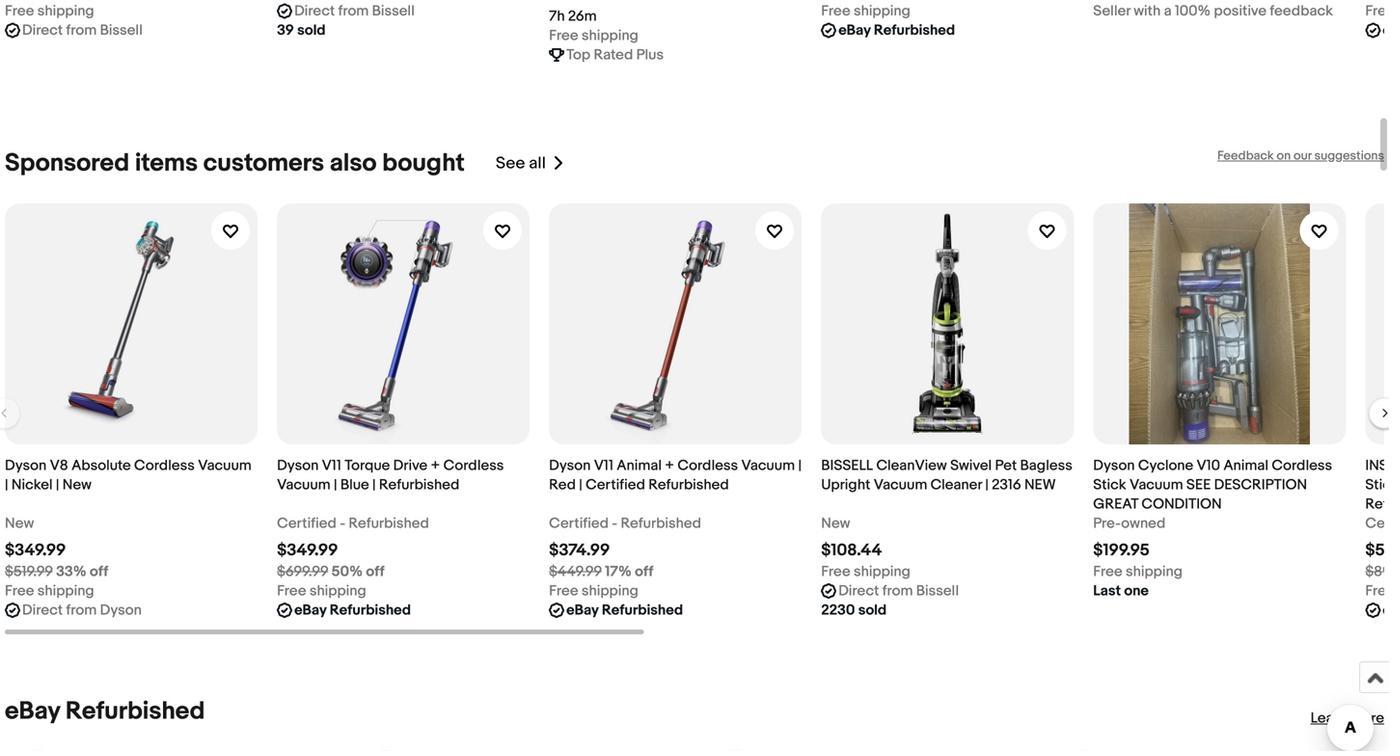 Task type: vqa. For each thing, say whether or not it's contained in the screenshot.
1st - from the left
yes



Task type: describe. For each thing, give the bounding box(es) containing it.
see
[[496, 153, 525, 174]]

sponsored
[[5, 149, 129, 178]]

$449.99
[[549, 563, 602, 581]]

torque
[[345, 457, 390, 475]]

inse
[[1365, 457, 1389, 475]]

vacuum inside dyson v11 animal + cordless vacuum | red | certified refurbished
[[741, 457, 795, 475]]

previous price $89.99 33% off text field
[[1365, 562, 1389, 582]]

from for direct from bissell text box
[[66, 22, 97, 39]]

bissell cleanview swivel pet bagless upright vacuum cleaner | 2316 new
[[821, 457, 1073, 494]]

cordless inside dyson cyclone v10 animal cordless stick vacuum see description great condition pre-owned $199.95 free shipping last one
[[1272, 457, 1332, 475]]

see all
[[496, 153, 546, 174]]

our
[[1294, 149, 1312, 164]]

| left blue
[[334, 477, 337, 494]]

Pre-owned text field
[[1093, 514, 1166, 533]]

Top Rated Plus text field
[[566, 45, 664, 65]]

free inside certified - refurbished $374.99 $449.99 17% off free shipping
[[549, 583, 578, 600]]

a
[[1164, 2, 1172, 20]]

ebay refurbished for ebay refurbished text field to the left
[[566, 602, 683, 619]]

free inside 7h 26m free shipping
[[549, 27, 578, 44]]

off for $374.99
[[635, 563, 653, 581]]

+ inside dyson v11 animal + cordless vacuum | red | certified refurbished
[[665, 457, 674, 475]]

free shipping text field down 26m
[[549, 26, 638, 45]]

ebay refurbished for ebay refurbished text box on the left of page
[[294, 602, 411, 619]]

new $108.44 free shipping
[[821, 515, 911, 581]]

items
[[135, 149, 198, 178]]

more
[[1350, 710, 1384, 727]]

off inside new $349.99 $519.99 33% off free shipping
[[90, 563, 108, 581]]

description
[[1214, 477, 1307, 494]]

26m
[[568, 8, 597, 25]]

| right the red
[[579, 477, 582, 494]]

new inside dyson v8 absolute cordless vacuum | nickel | new
[[62, 477, 92, 494]]

50%
[[331, 563, 363, 581]]

one
[[1124, 583, 1149, 600]]

swivel
[[950, 457, 992, 475]]

from for the bottom direct from bissell text field
[[882, 583, 913, 600]]

$108.44
[[821, 541, 882, 561]]

33%
[[56, 563, 87, 581]]

shipping inside new $108.44 free shipping
[[854, 563, 911, 581]]

from for the direct from dyson text box
[[66, 602, 97, 619]]

$199.95 text field
[[1093, 541, 1150, 561]]

refurbished inside certified - refurbished $349.99 $699.99 50% off free shipping
[[349, 515, 429, 533]]

feedback on our suggestions link
[[1217, 149, 1384, 164]]

top rated plus
[[566, 46, 664, 64]]

new for $349.99
[[5, 515, 34, 533]]

drive
[[393, 457, 428, 475]]

last
[[1093, 583, 1121, 600]]

upright
[[821, 477, 870, 494]]

certified - refurbished $374.99 $449.99 17% off free shipping
[[549, 515, 701, 600]]

certified - refurbished text field for $349.99
[[277, 514, 429, 533]]

suggestions
[[1314, 149, 1384, 164]]

- for $374.99
[[612, 515, 617, 533]]

cordless inside dyson v8 absolute cordless vacuum | nickel | new
[[134, 457, 195, 475]]

dyson cyclone v10 animal cordless stick vacuum see description great condition pre-owned $199.95 free shipping last one
[[1093, 457, 1332, 600]]

ebay for the topmost ebay refurbished text field
[[838, 22, 871, 39]]

7h 26m free shipping
[[549, 8, 638, 44]]

refurbished inside dyson v11 torque drive + cordless vacuum | blue | refurbished
[[379, 477, 460, 494]]

great
[[1093, 496, 1138, 513]]

certified inside dyson v11 animal + cordless vacuum | red | certified refurbished
[[586, 477, 645, 494]]

seller with a 100% positive feedback
[[1093, 2, 1333, 20]]

inse cer $59 $89. free
[[1365, 457, 1389, 600]]

free link
[[1365, 0, 1389, 40]]

rated
[[594, 46, 633, 64]]

top
[[566, 46, 590, 64]]

pet
[[995, 457, 1017, 475]]

shipping inside 7h 26m free shipping
[[582, 27, 638, 44]]

positive
[[1214, 2, 1267, 20]]

$199.95
[[1093, 541, 1150, 561]]

dyson for $374.99
[[549, 457, 591, 475]]

ebay for ebay refurbished text field to the left
[[566, 602, 599, 619]]

direct for direct from bissell text box
[[22, 22, 63, 39]]

dyson v8 absolute cordless vacuum | nickel | new
[[5, 457, 252, 494]]

cer
[[1365, 515, 1389, 533]]

previous price $519.99 33% off text field
[[5, 562, 108, 582]]

previous price $699.99 50% off text field
[[277, 562, 384, 582]]

see all link
[[496, 149, 565, 178]]

customers
[[203, 149, 324, 178]]

0 horizontal spatial ebay refurbished text field
[[566, 601, 683, 620]]

with
[[1134, 2, 1161, 20]]

previous price $449.99 17% off text field
[[549, 562, 653, 582]]

learn
[[1311, 710, 1347, 727]]

v11 for $349.99
[[322, 457, 341, 475]]

stick
[[1093, 477, 1126, 494]]

1 vertical spatial direct from bissell text field
[[838, 582, 959, 601]]

$519.99
[[5, 563, 53, 581]]

certified - refurbished text field for $374.99
[[549, 514, 701, 533]]

7h 26m text field
[[549, 7, 597, 26]]

blue
[[340, 477, 369, 494]]

learn more
[[1311, 710, 1384, 727]]

dyson v11 animal + cordless vacuum | red | certified refurbished
[[549, 457, 802, 494]]

| left bissell
[[798, 457, 802, 475]]

shipping inside certified - refurbished $349.99 $699.99 50% off free shipping
[[309, 583, 366, 600]]

$349.99 text field
[[277, 541, 338, 561]]

0 vertical spatial ebay refurbished text field
[[838, 21, 955, 40]]

v11 for $374.99
[[594, 457, 613, 475]]

also
[[330, 149, 377, 178]]

owned
[[1121, 515, 1166, 533]]

dyson inside text box
[[100, 602, 142, 619]]

dyson for 33%
[[5, 457, 47, 475]]

certified - refurbished $349.99 $699.99 50% off free shipping
[[277, 515, 429, 600]]

Seller with a 100% positive feedback text field
[[1093, 1, 1333, 21]]

direct for the direct from dyson text box
[[22, 602, 63, 619]]

New text field
[[821, 514, 850, 533]]

animal inside dyson cyclone v10 animal cordless stick vacuum see description great condition pre-owned $199.95 free shipping last one
[[1223, 457, 1268, 475]]

100%
[[1175, 2, 1211, 20]]

free shipping text field for $349.99
[[277, 582, 366, 601]]



Task type: locate. For each thing, give the bounding box(es) containing it.
seller with a 100% positive feedback link
[[1093, 0, 1346, 21]]

free shipping for direct
[[5, 2, 94, 20]]

v11
[[322, 457, 341, 475], [594, 457, 613, 475]]

off right 33%
[[90, 563, 108, 581]]

bagless
[[1020, 457, 1073, 475]]

0 vertical spatial sold
[[297, 22, 326, 39]]

Free shipping text field
[[5, 1, 94, 21], [821, 1, 911, 21], [821, 562, 911, 582], [1093, 562, 1183, 582], [5, 582, 94, 601]]

1 horizontal spatial ebay refurbished text field
[[838, 21, 955, 40]]

dyson inside dyson cyclone v10 animal cordless stick vacuum see description great condition pre-owned $199.95 free shipping last one
[[1093, 457, 1135, 475]]

0 horizontal spatial new
[[5, 515, 34, 533]]

2 horizontal spatial direct from bissell
[[838, 583, 959, 600]]

vacuum for dyson cyclone v10 animal cordless stick vacuum see description great condition pre-owned $199.95 free shipping last one
[[1130, 477, 1183, 494]]

direct from bissell text field up 2230 sold
[[838, 582, 959, 601]]

certified - refurbished text field down blue
[[277, 514, 429, 533]]

Free shipping text field
[[549, 26, 638, 45], [277, 582, 366, 601], [549, 582, 638, 601]]

dyson v11 torque drive + cordless vacuum | blue | refurbished
[[277, 457, 504, 494]]

$349.99 inside new $349.99 $519.99 33% off free shipping
[[5, 541, 66, 561]]

eBay Refurbished text field
[[294, 601, 411, 620]]

2 - from the left
[[612, 515, 617, 533]]

bissell for the top direct from bissell text field
[[372, 2, 415, 20]]

1 free shipping from the left
[[5, 2, 94, 20]]

new down v8
[[62, 477, 92, 494]]

2 $349.99 from the left
[[277, 541, 338, 561]]

off inside certified - refurbished $349.99 $699.99 50% off free shipping
[[366, 563, 384, 581]]

1 vertical spatial ebay refurbished text field
[[566, 601, 683, 620]]

v11 up "$374.99" text box
[[594, 457, 613, 475]]

vacuum
[[198, 457, 252, 475], [741, 457, 795, 475], [277, 477, 331, 494], [874, 477, 927, 494], [1130, 477, 1183, 494]]

$349.99 text field
[[5, 541, 66, 561]]

| left 2316
[[985, 477, 989, 494]]

dyson inside dyson v11 animal + cordless vacuum | red | certified refurbished
[[549, 457, 591, 475]]

shipping inside dyson cyclone v10 animal cordless stick vacuum see description great condition pre-owned $199.95 free shipping last one
[[1126, 563, 1183, 581]]

New text field
[[5, 514, 34, 533]]

dyson up the red
[[549, 457, 591, 475]]

39
[[277, 22, 294, 39]]

dyson for $349.99
[[277, 457, 319, 475]]

certified
[[586, 477, 645, 494], [277, 515, 337, 533], [549, 515, 609, 533]]

cyclone
[[1138, 457, 1193, 475]]

vacuum inside dyson cyclone v10 animal cordless stick vacuum see description great condition pre-owned $199.95 free shipping last one
[[1130, 477, 1183, 494]]

off inside certified - refurbished $374.99 $449.99 17% off free shipping
[[635, 563, 653, 581]]

new up $108.44
[[821, 515, 850, 533]]

2 off from the left
[[366, 563, 384, 581]]

0 vertical spatial direct from bissell
[[294, 2, 415, 20]]

0 vertical spatial bissell
[[372, 2, 415, 20]]

Direct from Bissell text field
[[22, 21, 143, 40]]

feedback
[[1270, 2, 1333, 20]]

1 horizontal spatial free shipping
[[821, 2, 911, 20]]

vacuum for bissell cleanview swivel pet bagless upright vacuum cleaner | 2316 new
[[874, 477, 927, 494]]

Free text field
[[1365, 1, 1389, 21]]

bissell for direct from bissell text box
[[100, 22, 143, 39]]

vacuum for dyson v11 torque drive + cordless vacuum | blue | refurbished
[[277, 477, 331, 494]]

certified right the red
[[586, 477, 645, 494]]

new inside new $108.44 free shipping
[[821, 515, 850, 533]]

2 certified - refurbished text field from the left
[[549, 514, 701, 533]]

ebay refurbished for the topmost ebay refurbished text field
[[838, 22, 955, 39]]

1 horizontal spatial v11
[[594, 457, 613, 475]]

free shipping
[[5, 2, 94, 20], [821, 2, 911, 20]]

dyson
[[5, 457, 47, 475], [277, 457, 319, 475], [549, 457, 591, 475], [1093, 457, 1135, 475], [100, 602, 142, 619]]

new
[[1024, 477, 1056, 494]]

2 horizontal spatial new
[[821, 515, 850, 533]]

0 horizontal spatial v11
[[322, 457, 341, 475]]

new for $108.44
[[821, 515, 850, 533]]

animal inside dyson v11 animal + cordless vacuum | red | certified refurbished
[[617, 457, 662, 475]]

1 horizontal spatial sold
[[858, 602, 887, 619]]

certified for $374.99
[[549, 515, 609, 533]]

animal up description
[[1223, 457, 1268, 475]]

free inside new $108.44 free shipping
[[821, 563, 850, 581]]

learn more link
[[1311, 710, 1384, 727]]

1 horizontal spatial $349.99
[[277, 541, 338, 561]]

sold for 2230 sold
[[858, 602, 887, 619]]

2 horizontal spatial bissell
[[916, 583, 959, 600]]

free shipping text field for $374.99
[[549, 582, 638, 601]]

2 v11 from the left
[[594, 457, 613, 475]]

nickel
[[11, 477, 53, 494]]

| inside bissell cleanview swivel pet bagless upright vacuum cleaner | 2316 new
[[985, 477, 989, 494]]

bissell
[[821, 457, 873, 475]]

vacuum inside dyson v11 torque drive + cordless vacuum | blue | refurbished
[[277, 477, 331, 494]]

1 horizontal spatial off
[[366, 563, 384, 581]]

free inside new $349.99 $519.99 33% off free shipping
[[5, 583, 34, 600]]

direct for the top direct from bissell text field
[[294, 2, 335, 20]]

shipping inside certified - refurbished $374.99 $449.99 17% off free shipping
[[582, 583, 638, 600]]

bissell for the bottom direct from bissell text field
[[916, 583, 959, 600]]

sponsored items customers also bought
[[5, 149, 465, 178]]

sold for 39 sold
[[297, 22, 326, 39]]

ebay
[[838, 22, 871, 39], [294, 602, 326, 619], [566, 602, 599, 619], [5, 697, 60, 727]]

Certified - Refurbished text field
[[277, 514, 429, 533], [549, 514, 701, 533]]

1 vertical spatial sold
[[858, 602, 887, 619]]

off right the 50%
[[366, 563, 384, 581]]

1 cordless from the left
[[134, 457, 195, 475]]

2 horizontal spatial off
[[635, 563, 653, 581]]

1 horizontal spatial direct from bissell
[[294, 2, 415, 20]]

-
[[340, 515, 345, 533], [612, 515, 617, 533]]

direct for the bottom direct from bissell text field
[[838, 583, 879, 600]]

2 + from the left
[[665, 457, 674, 475]]

2 animal from the left
[[1223, 457, 1268, 475]]

cordless inside dyson v11 animal + cordless vacuum | red | certified refurbished
[[677, 457, 738, 475]]

Free text field
[[1365, 582, 1389, 601]]

1 - from the left
[[340, 515, 345, 533]]

| down v8
[[56, 477, 59, 494]]

2 vertical spatial bissell
[[916, 583, 959, 600]]

$59 text field
[[1365, 541, 1389, 561]]

1 horizontal spatial -
[[612, 515, 617, 533]]

$374.99
[[549, 541, 610, 561]]

certified inside certified - refurbished $374.99 $449.99 17% off free shipping
[[549, 515, 609, 533]]

see
[[1186, 477, 1211, 494]]

shipping inside new $349.99 $519.99 33% off free shipping
[[37, 583, 94, 600]]

cordless
[[134, 457, 195, 475], [443, 457, 504, 475], [677, 457, 738, 475], [1272, 457, 1332, 475]]

free inside certified - refurbished $349.99 $699.99 50% off free shipping
[[277, 583, 306, 600]]

eBay Refurbished text field
[[838, 21, 955, 40], [566, 601, 683, 620]]

- inside certified - refurbished $374.99 $449.99 17% off free shipping
[[612, 515, 617, 533]]

1 off from the left
[[90, 563, 108, 581]]

2230
[[821, 602, 855, 619]]

| left nickel at the bottom of page
[[5, 477, 8, 494]]

feedback
[[1217, 149, 1274, 164]]

Direct from Bissell text field
[[294, 1, 415, 21], [838, 582, 959, 601]]

$374.99 text field
[[549, 541, 610, 561]]

0 horizontal spatial free shipping
[[5, 2, 94, 20]]

2 free shipping from the left
[[821, 2, 911, 20]]

free shipping text field down $449.99
[[549, 582, 638, 601]]

1 horizontal spatial direct from bissell text field
[[838, 582, 959, 601]]

sold inside text box
[[297, 22, 326, 39]]

$108.44 text field
[[821, 541, 882, 561]]

0 horizontal spatial off
[[90, 563, 108, 581]]

refurbished
[[874, 22, 955, 39], [379, 477, 460, 494], [648, 477, 729, 494], [349, 515, 429, 533], [621, 515, 701, 533], [330, 602, 411, 619], [602, 602, 683, 619], [65, 697, 205, 727]]

- up '17%'
[[612, 515, 617, 533]]

39 sold text field
[[277, 21, 326, 40]]

0 horizontal spatial direct from bissell
[[22, 22, 143, 39]]

17%
[[605, 563, 632, 581]]

3 off from the left
[[635, 563, 653, 581]]

Cer text field
[[1365, 514, 1389, 533]]

1 certified - refurbished text field from the left
[[277, 514, 429, 533]]

free
[[5, 2, 34, 20], [821, 2, 850, 20], [1365, 2, 1389, 20], [549, 27, 578, 44], [821, 563, 850, 581], [1093, 563, 1123, 581], [5, 583, 34, 600], [277, 583, 306, 600], [549, 583, 578, 600], [1365, 583, 1389, 600]]

+
[[431, 457, 440, 475], [665, 457, 674, 475]]

off right '17%'
[[635, 563, 653, 581]]

sold
[[297, 22, 326, 39], [858, 602, 887, 619]]

dyson inside dyson v8 absolute cordless vacuum | nickel | new
[[5, 457, 47, 475]]

3 cordless from the left
[[677, 457, 738, 475]]

1 horizontal spatial +
[[665, 457, 674, 475]]

direct from dyson
[[22, 602, 142, 619]]

- down blue
[[340, 515, 345, 533]]

7h
[[549, 8, 565, 25]]

off for $349.99
[[366, 563, 384, 581]]

Direct from Dyson text field
[[22, 601, 142, 620]]

0 horizontal spatial animal
[[617, 457, 662, 475]]

off
[[90, 563, 108, 581], [366, 563, 384, 581], [635, 563, 653, 581]]

dyson inside dyson v11 torque drive + cordless vacuum | blue | refurbished
[[277, 457, 319, 475]]

vacuum inside dyson v8 absolute cordless vacuum | nickel | new
[[198, 457, 252, 475]]

1 horizontal spatial bissell
[[372, 2, 415, 20]]

free inside dyson cyclone v10 animal cordless stick vacuum see description great condition pre-owned $199.95 free shipping last one
[[1093, 563, 1123, 581]]

$349.99 inside certified - refurbished $349.99 $699.99 50% off free shipping
[[277, 541, 338, 561]]

certified up $349.99 text box
[[277, 515, 337, 533]]

|
[[798, 457, 802, 475], [5, 477, 8, 494], [56, 477, 59, 494], [334, 477, 337, 494], [372, 477, 376, 494], [579, 477, 582, 494], [985, 477, 989, 494]]

See all text field
[[496, 153, 546, 174]]

plus
[[636, 46, 664, 64]]

vacuum inside bissell cleanview swivel pet bagless upright vacuum cleaner | 2316 new
[[874, 477, 927, 494]]

dyson left torque
[[277, 457, 319, 475]]

0 horizontal spatial bissell
[[100, 22, 143, 39]]

$349.99 up $519.99
[[5, 541, 66, 561]]

1 + from the left
[[431, 457, 440, 475]]

2316
[[992, 477, 1021, 494]]

ebay for ebay refurbished text box on the left of page
[[294, 602, 326, 619]]

new up $349.99 text field
[[5, 515, 34, 533]]

0 vertical spatial direct from bissell text field
[[294, 1, 415, 21]]

bought
[[382, 149, 465, 178]]

| right blue
[[372, 477, 376, 494]]

1 vertical spatial bissell
[[100, 22, 143, 39]]

0 horizontal spatial -
[[340, 515, 345, 533]]

2230 sold text field
[[821, 601, 887, 620]]

feedback on our suggestions
[[1217, 149, 1384, 164]]

new inside new $349.99 $519.99 33% off free shipping
[[5, 515, 34, 533]]

v8
[[50, 457, 68, 475]]

v10
[[1197, 457, 1220, 475]]

sold inside text field
[[858, 602, 887, 619]]

v11 up blue
[[322, 457, 341, 475]]

pre-
[[1093, 515, 1121, 533]]

certified - refurbished text field up '17%'
[[549, 514, 701, 533]]

sold right 2230
[[858, 602, 887, 619]]

direct from bissell text field up the 39 sold
[[294, 1, 415, 21]]

- for $349.99
[[340, 515, 345, 533]]

$59
[[1365, 541, 1389, 561]]

from
[[338, 2, 369, 20], [66, 22, 97, 39], [882, 583, 913, 600], [66, 602, 97, 619]]

- inside certified - refurbished $349.99 $699.99 50% off free shipping
[[340, 515, 345, 533]]

2 vertical spatial direct from bissell
[[838, 583, 959, 600]]

animal
[[617, 457, 662, 475], [1223, 457, 1268, 475]]

+ inside dyson v11 torque drive + cordless vacuum | blue | refurbished
[[431, 457, 440, 475]]

free shipping text field down $699.99
[[277, 582, 366, 601]]

refurbished inside certified - refurbished $374.99 $449.99 17% off free shipping
[[621, 515, 701, 533]]

39 sold
[[277, 22, 326, 39]]

all
[[529, 153, 546, 174]]

0 horizontal spatial $349.99
[[5, 541, 66, 561]]

ebay refurbished
[[838, 22, 955, 39], [294, 602, 411, 619], [566, 602, 683, 619], [5, 697, 205, 727]]

1 horizontal spatial new
[[62, 477, 92, 494]]

absolute
[[71, 457, 131, 475]]

direct from bissell
[[294, 2, 415, 20], [22, 22, 143, 39], [838, 583, 959, 600]]

1 v11 from the left
[[322, 457, 341, 475]]

0 horizontal spatial certified - refurbished text field
[[277, 514, 429, 533]]

0 horizontal spatial direct from bissell text field
[[294, 1, 415, 21]]

certified for $349.99
[[277, 515, 337, 533]]

new $349.99 $519.99 33% off free shipping
[[5, 515, 108, 600]]

v11 inside dyson v11 torque drive + cordless vacuum | blue | refurbished
[[322, 457, 341, 475]]

shipping
[[37, 2, 94, 20], [854, 2, 911, 20], [582, 27, 638, 44], [854, 563, 911, 581], [1126, 563, 1183, 581], [37, 583, 94, 600], [309, 583, 366, 600], [582, 583, 638, 600]]

refurbished inside text box
[[330, 602, 411, 619]]

0 horizontal spatial sold
[[297, 22, 326, 39]]

condition
[[1142, 496, 1222, 513]]

certified up the $374.99 on the bottom left
[[549, 515, 609, 533]]

$349.99
[[5, 541, 66, 561], [277, 541, 338, 561]]

refurbished inside dyson v11 animal + cordless vacuum | red | certified refurbished
[[648, 477, 729, 494]]

1 animal from the left
[[617, 457, 662, 475]]

1 vertical spatial direct from bissell
[[22, 22, 143, 39]]

$89.
[[1365, 563, 1389, 581]]

free shipping for ebay
[[821, 2, 911, 20]]

certified inside certified - refurbished $349.99 $699.99 50% off free shipping
[[277, 515, 337, 533]]

cleaner
[[931, 477, 982, 494]]

animal up certified - refurbished $374.99 $449.99 17% off free shipping
[[617, 457, 662, 475]]

red
[[549, 477, 576, 494]]

Last one text field
[[1093, 582, 1149, 601]]

cordless inside dyson v11 torque drive + cordless vacuum | blue | refurbished
[[443, 457, 504, 475]]

on
[[1277, 149, 1291, 164]]

$699.99
[[277, 563, 328, 581]]

1 $349.99 from the left
[[5, 541, 66, 561]]

sold right 39 at the left top
[[297, 22, 326, 39]]

seller
[[1093, 2, 1130, 20]]

1 horizontal spatial animal
[[1223, 457, 1268, 475]]

0 horizontal spatial +
[[431, 457, 440, 475]]

cleanview
[[876, 457, 947, 475]]

dyson up nickel at the bottom of page
[[5, 457, 47, 475]]

2 cordless from the left
[[443, 457, 504, 475]]

2230 sold
[[821, 602, 887, 619]]

$349.99 up $699.99
[[277, 541, 338, 561]]

dyson up the stick
[[1093, 457, 1135, 475]]

v11 inside dyson v11 animal + cordless vacuum | red | certified refurbished
[[594, 457, 613, 475]]

direct
[[294, 2, 335, 20], [22, 22, 63, 39], [838, 583, 879, 600], [22, 602, 63, 619]]

1 horizontal spatial certified - refurbished text field
[[549, 514, 701, 533]]

from for the top direct from bissell text field
[[338, 2, 369, 20]]

4 cordless from the left
[[1272, 457, 1332, 475]]

dyson down previous price $519.99 33% off text box
[[100, 602, 142, 619]]

bissell inside direct from bissell text box
[[100, 22, 143, 39]]

ebay inside ebay refurbished text box
[[294, 602, 326, 619]]



